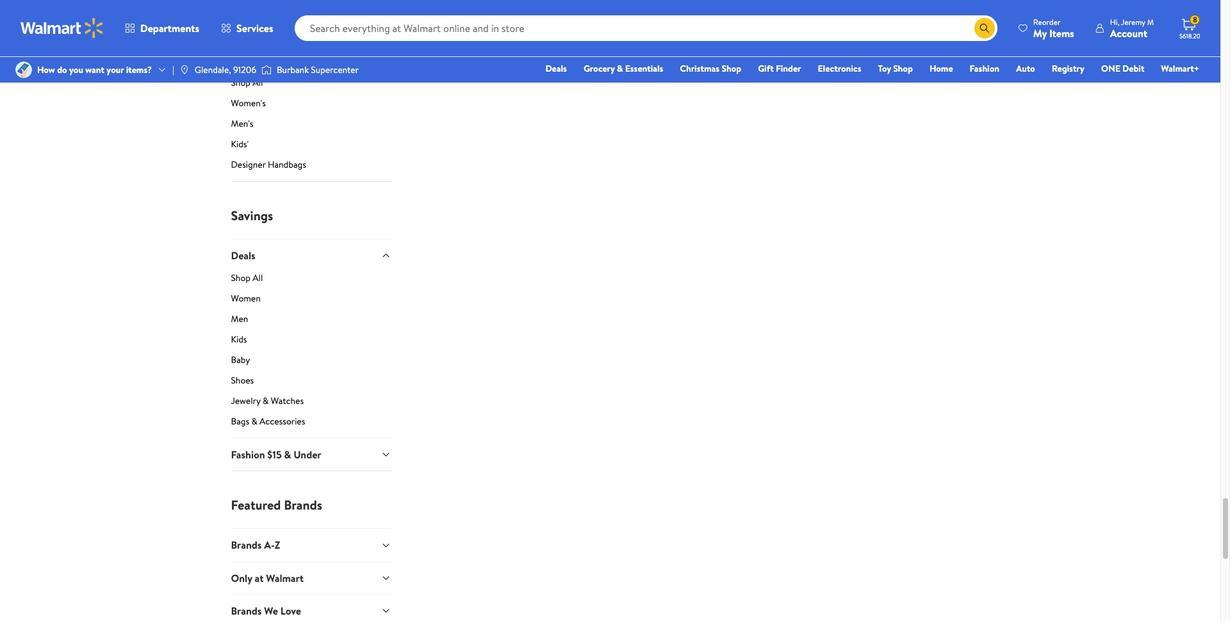 Task type: describe. For each thing, give the bounding box(es) containing it.
gift
[[758, 62, 774, 75]]

hi,
[[1110, 16, 1120, 27]]

91206
[[233, 63, 256, 76]]

shoes link
[[231, 374, 391, 392]]

8
[[1193, 14, 1198, 25]]

toy shop link
[[873, 62, 919, 76]]

grocery & essentials
[[584, 62, 664, 75]]

gift finder
[[758, 62, 801, 75]]

wedding ring shop
[[231, 1, 306, 14]]

only at walmart button
[[231, 562, 391, 595]]

women's
[[231, 96, 266, 109]]

ring
[[267, 1, 285, 14]]

departments
[[140, 21, 199, 35]]

you
[[69, 63, 83, 76]]

brands we love
[[231, 604, 301, 619]]

kids
[[231, 333, 247, 346]]

jeremy
[[1121, 16, 1146, 27]]

& for bags & accessories link
[[252, 415, 257, 428]]

& for 'jewelry & watches' link
[[263, 395, 269, 408]]

featured brands
[[231, 497, 322, 514]]

bags & accessories link
[[231, 415, 391, 438]]

brands we love button
[[231, 595, 391, 622]]

services button
[[210, 13, 284, 44]]

men
[[231, 313, 248, 326]]

& for grocery & essentials 'link'
[[617, 62, 623, 75]]

glendale, 91206
[[195, 63, 256, 76]]

glendale,
[[195, 63, 231, 76]]

only at walmart
[[231, 572, 304, 586]]

burbank
[[277, 63, 309, 76]]

brands for brands a-z
[[231, 539, 262, 553]]

shop all link for women
[[231, 272, 391, 290]]

 image for glendale, 91206
[[179, 65, 190, 75]]

deals inside deals 'link'
[[546, 62, 567, 75]]

walmart image
[[21, 18, 104, 38]]

how
[[37, 63, 55, 76]]

items?
[[126, 63, 152, 76]]

love
[[281, 604, 301, 619]]

designer
[[231, 158, 266, 171]]

do
[[57, 63, 67, 76]]

men's
[[231, 117, 253, 130]]

supercenter
[[311, 63, 359, 76]]

debit
[[1123, 62, 1145, 75]]

1 vertical spatial accessories
[[260, 415, 305, 428]]

one debit link
[[1096, 62, 1151, 76]]

auto link
[[1011, 62, 1041, 76]]

your
[[107, 63, 124, 76]]

only
[[231, 572, 252, 586]]

one debit
[[1102, 62, 1145, 75]]

m
[[1148, 16, 1154, 27]]

christmas shop
[[680, 62, 742, 75]]

want
[[85, 63, 104, 76]]

men link
[[231, 313, 391, 331]]

designer handbags link
[[231, 158, 391, 181]]

featured
[[231, 497, 281, 514]]

departments button
[[114, 13, 210, 44]]

christmas shop link
[[674, 62, 747, 76]]

women link
[[231, 292, 391, 310]]

fashion $15 & under
[[231, 448, 321, 462]]

wedding
[[231, 1, 265, 14]]

fashion link
[[964, 62, 1006, 76]]

shop all link for women's
[[231, 76, 391, 94]]

burbank supercenter
[[277, 63, 359, 76]]

wedding ring shop link
[[231, 1, 391, 24]]

electronics
[[818, 62, 862, 75]]

all for women
[[253, 272, 263, 285]]

brands for brands we love
[[231, 604, 262, 619]]

shop inside "toy shop" link
[[893, 62, 913, 75]]

electronics link
[[812, 62, 867, 76]]

& inside dropdown button
[[284, 448, 291, 462]]

walmart
[[266, 572, 304, 586]]

how do you want your items?
[[37, 63, 152, 76]]

items
[[1050, 26, 1075, 40]]

designer handbags
[[231, 158, 306, 171]]

walmart+ link
[[1156, 62, 1206, 76]]

hi, jeremy m account
[[1110, 16, 1154, 40]]



Task type: vqa. For each thing, say whether or not it's contained in the screenshot.
Shop All associated with Women
yes



Task type: locate. For each thing, give the bounding box(es) containing it.
fashion inside fashion $15 & under dropdown button
[[231, 448, 265, 462]]

1 vertical spatial bags & accessories
[[231, 415, 305, 428]]

& inside dropdown button
[[296, 43, 303, 57]]

kids'
[[231, 138, 249, 150]]

a-
[[264, 539, 275, 553]]

&
[[296, 43, 303, 57], [617, 62, 623, 75], [263, 395, 269, 408], [252, 415, 257, 428], [284, 448, 291, 462]]

my
[[1034, 26, 1047, 40]]

$618.20
[[1180, 31, 1201, 40]]

1 horizontal spatial  image
[[262, 63, 272, 76]]

we
[[264, 604, 278, 619]]

0 horizontal spatial fashion
[[231, 448, 265, 462]]

auto
[[1016, 62, 1035, 75]]

all up women
[[253, 272, 263, 285]]

accessories inside dropdown button
[[305, 43, 357, 57]]

jewelry & watches
[[231, 395, 304, 408]]

bags & accessories button
[[231, 24, 391, 76]]

1 vertical spatial shop all
[[231, 272, 263, 285]]

fashion down search icon
[[970, 62, 1000, 75]]

bags up burbank on the left of the page
[[272, 43, 293, 57]]

shop up the women's
[[231, 76, 251, 89]]

0 vertical spatial bags & accessories
[[272, 43, 357, 57]]

 image
[[15, 62, 32, 78]]

fashion left $15
[[231, 448, 265, 462]]

gift finder link
[[753, 62, 807, 76]]

deals left the grocery
[[546, 62, 567, 75]]

& up burbank on the left of the page
[[296, 43, 303, 57]]

shop all link
[[231, 76, 391, 94], [231, 272, 391, 290]]

fashion $15 & under button
[[231, 438, 391, 471]]

watches
[[271, 395, 304, 408]]

registry link
[[1046, 62, 1091, 76]]

0 vertical spatial shop all link
[[231, 76, 391, 94]]

 image right the 91206
[[262, 63, 272, 76]]

shop right ring
[[287, 1, 306, 14]]

0 vertical spatial accessories
[[305, 43, 357, 57]]

0 vertical spatial bags
[[272, 43, 293, 57]]

essentials
[[625, 62, 664, 75]]

at
[[255, 572, 264, 586]]

0 vertical spatial deals
[[546, 62, 567, 75]]

brands a-z button
[[231, 529, 391, 562]]

shop inside christmas shop link
[[722, 62, 742, 75]]

bags & accessories up the burbank supercenter
[[272, 43, 357, 57]]

 image for burbank supercenter
[[262, 63, 272, 76]]

home link
[[924, 62, 959, 76]]

z
[[275, 539, 280, 553]]

baby link
[[231, 354, 391, 372]]

women
[[231, 292, 261, 305]]

shop up women
[[231, 272, 251, 285]]

all up the women's
[[253, 76, 263, 89]]

2 all from the top
[[253, 272, 263, 285]]

fashion for fashion $15 & under
[[231, 448, 265, 462]]

2 vertical spatial brands
[[231, 604, 262, 619]]

shop all for women
[[231, 272, 263, 285]]

brands up brands a-z dropdown button
[[284, 497, 322, 514]]

& right the grocery
[[617, 62, 623, 75]]

& inside 'link'
[[617, 62, 623, 75]]

shop all up the women's
[[231, 76, 263, 89]]

deals
[[546, 62, 567, 75], [231, 248, 256, 262]]

brands left the we
[[231, 604, 262, 619]]

0 horizontal spatial bags
[[231, 415, 249, 428]]

Search search field
[[295, 15, 998, 41]]

women's link
[[231, 96, 391, 114]]

bags inside bags & accessories dropdown button
[[272, 43, 293, 57]]

$15
[[267, 448, 282, 462]]

1 all from the top
[[253, 76, 263, 89]]

baby
[[231, 354, 250, 367]]

bags
[[272, 43, 293, 57], [231, 415, 249, 428]]

|
[[172, 63, 174, 76]]

bags down jewelry
[[231, 415, 249, 428]]

bags & accessories down jewelry & watches
[[231, 415, 305, 428]]

registry
[[1052, 62, 1085, 75]]

0 horizontal spatial  image
[[179, 65, 190, 75]]

shoes
[[231, 374, 254, 387]]

shop all
[[231, 76, 263, 89], [231, 272, 263, 285]]

accessories
[[305, 43, 357, 57], [260, 415, 305, 428]]

1 shop all from the top
[[231, 76, 263, 89]]

one
[[1102, 62, 1121, 75]]

fashion inside the fashion "link"
[[970, 62, 1000, 75]]

kids' link
[[231, 138, 391, 155]]

jewelry & watches link
[[231, 395, 391, 413]]

shop all for women's
[[231, 76, 263, 89]]

handbags
[[268, 158, 306, 171]]

1 horizontal spatial bags
[[272, 43, 293, 57]]

bags & accessories inside dropdown button
[[272, 43, 357, 57]]

0 vertical spatial brands
[[284, 497, 322, 514]]

grocery
[[584, 62, 615, 75]]

1 vertical spatial shop all link
[[231, 272, 391, 290]]

8 $618.20
[[1180, 14, 1201, 40]]

account
[[1110, 26, 1148, 40]]

jewelry
[[231, 395, 261, 408]]

& right jewelry
[[263, 395, 269, 408]]

1 vertical spatial deals
[[231, 248, 256, 262]]

home
[[930, 62, 953, 75]]

accessories up 'supercenter'
[[305, 43, 357, 57]]

search icon image
[[980, 23, 990, 33]]

1 horizontal spatial fashion
[[970, 62, 1000, 75]]

christmas
[[680, 62, 720, 75]]

brands a-z
[[231, 539, 280, 553]]

1 vertical spatial fashion
[[231, 448, 265, 462]]

finder
[[776, 62, 801, 75]]

2 shop all link from the top
[[231, 272, 391, 290]]

brands
[[284, 497, 322, 514], [231, 539, 262, 553], [231, 604, 262, 619]]

walmart+
[[1162, 62, 1200, 75]]

services
[[237, 21, 273, 35]]

toy
[[878, 62, 891, 75]]

shop all link up women's link
[[231, 76, 391, 94]]

fashion
[[970, 62, 1000, 75], [231, 448, 265, 462]]

deals button
[[231, 239, 391, 272]]

deals link
[[540, 62, 573, 76]]

1 vertical spatial bags
[[231, 415, 249, 428]]

kids link
[[231, 333, 391, 351]]

shop all link up women link
[[231, 272, 391, 290]]

shop inside "wedding ring shop" link
[[287, 1, 306, 14]]

deals inside deals dropdown button
[[231, 248, 256, 262]]

& down jewelry
[[252, 415, 257, 428]]

& right $15
[[284, 448, 291, 462]]

fashion for fashion
[[970, 62, 1000, 75]]

 image
[[262, 63, 272, 76], [179, 65, 190, 75]]

reorder
[[1034, 16, 1061, 27]]

men's link
[[231, 117, 391, 135]]

toy shop
[[878, 62, 913, 75]]

grocery & essentials link
[[578, 62, 669, 76]]

1 vertical spatial brands
[[231, 539, 262, 553]]

0 vertical spatial fashion
[[970, 62, 1000, 75]]

shop all up women
[[231, 272, 263, 285]]

deals down savings at left
[[231, 248, 256, 262]]

brands left a-
[[231, 539, 262, 553]]

reorder my items
[[1034, 16, 1075, 40]]

bags inside bags & accessories link
[[231, 415, 249, 428]]

0 vertical spatial all
[[253, 76, 263, 89]]

all for women's
[[253, 76, 263, 89]]

all
[[253, 76, 263, 89], [253, 272, 263, 285]]

accessories down 'watches'
[[260, 415, 305, 428]]

savings
[[231, 207, 273, 224]]

0 vertical spatial shop all
[[231, 76, 263, 89]]

2 shop all from the top
[[231, 272, 263, 285]]

1 vertical spatial all
[[253, 272, 263, 285]]

1 horizontal spatial deals
[[546, 62, 567, 75]]

under
[[294, 448, 321, 462]]

 image right |
[[179, 65, 190, 75]]

0 horizontal spatial deals
[[231, 248, 256, 262]]

shop right christmas
[[722, 62, 742, 75]]

1 shop all link from the top
[[231, 76, 391, 94]]

Walmart Site-Wide search field
[[295, 15, 998, 41]]

shop right toy on the top of the page
[[893, 62, 913, 75]]



